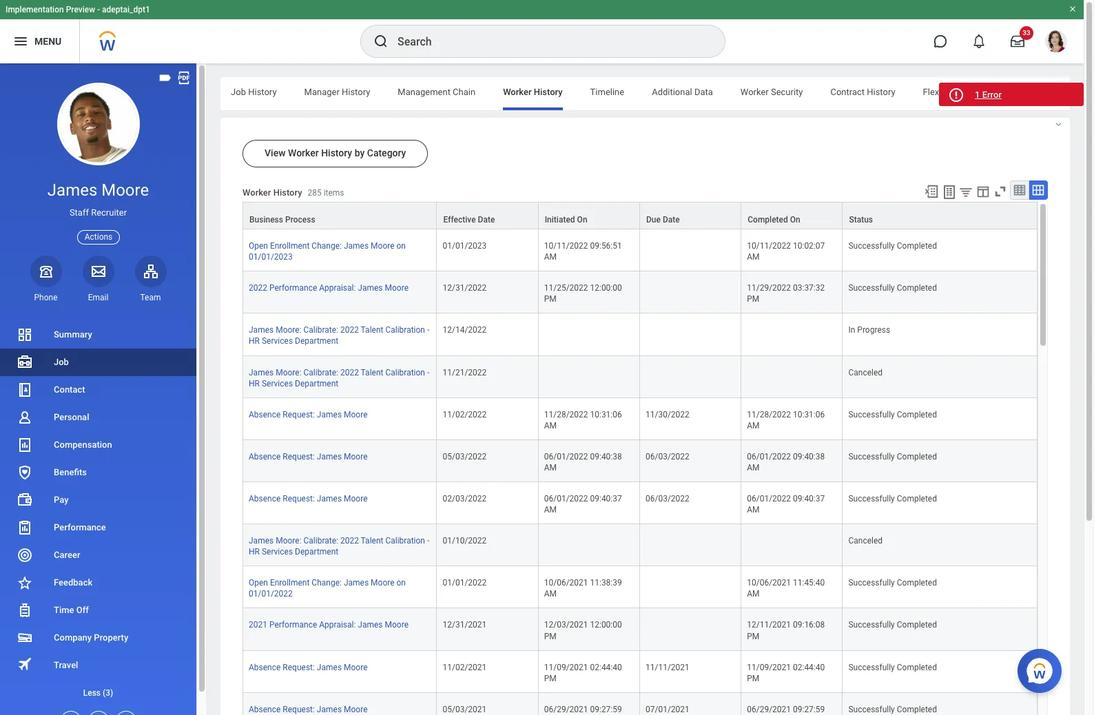 Task type: locate. For each thing, give the bounding box(es) containing it.
row containing open enrollment change: james moore on 01/01/2023
[[243, 230, 1038, 272]]

0 horizontal spatial 06/29/2021 09:27:59
[[544, 705, 624, 715]]

10/06/2021
[[544, 578, 588, 588], [747, 578, 791, 588]]

appraisal: for 2021
[[319, 620, 356, 630]]

absence request: james moore for 05/03/2021
[[249, 705, 368, 714]]

1 moore: from the top
[[276, 325, 301, 335]]

1 horizontal spatial 09:27:59
[[793, 705, 825, 714]]

10:31:06
[[590, 410, 622, 419], [793, 410, 825, 419]]

5 successfully from the top
[[849, 494, 895, 504]]

open enrollment change: james moore on 01/01/2022 link
[[249, 576, 406, 599]]

0 vertical spatial calibration
[[385, 325, 425, 335]]

2 vertical spatial department
[[295, 547, 338, 557]]

email
[[88, 293, 108, 302]]

- for 11/21/2022
[[427, 368, 429, 377]]

1 horizontal spatial 09:40:38
[[793, 452, 825, 462]]

history left manager
[[248, 87, 277, 97]]

on inside open enrollment change: james moore on 01/01/2022
[[397, 578, 406, 588]]

10/06/2021 11:38:39 am
[[544, 578, 624, 599]]

3 james moore: calibrate: 2022 talent calibration - hr services department link from the top
[[249, 533, 429, 557]]

2 10/11/2022 from the left
[[747, 241, 791, 251]]

james moore: calibrate: 2022 talent calibration - hr services department link for 12/14/2022
[[249, 323, 429, 346]]

export to worksheets image
[[941, 184, 958, 201]]

flexible work arrangements
[[923, 87, 1035, 97]]

1 horizontal spatial 06/29/2021 09:27:59
[[747, 705, 827, 715]]

tab list
[[0, 77, 1035, 110]]

list containing summary
[[0, 321, 196, 707]]

1 horizontal spatial 01/01/2022
[[443, 578, 487, 588]]

2 vertical spatial talent
[[361, 536, 383, 546]]

12:00:00
[[590, 283, 622, 293], [590, 620, 622, 630]]

1 open from the top
[[249, 241, 268, 251]]

successfully for 06/29/2021 09:27:59
[[849, 705, 895, 714]]

2 department from the top
[[295, 379, 338, 388]]

06/01/2022 09:40:37 am
[[544, 494, 624, 515], [747, 494, 827, 515]]

07/01/2021
[[646, 705, 690, 714]]

1 horizontal spatial 11/28/2022 10:31:06 am
[[747, 410, 827, 430]]

2 calibration from the top
[[385, 368, 425, 377]]

completed for 10/06/2021 11:45:40 am
[[897, 578, 937, 588]]

on inside the completed on popup button
[[790, 215, 800, 225]]

0 horizontal spatial job
[[54, 357, 69, 367]]

1 vertical spatial department
[[295, 379, 338, 388]]

1 horizontal spatial 11/28/2022
[[747, 410, 791, 419]]

1 on from the top
[[397, 241, 406, 251]]

5 absence request: james moore from the top
[[249, 705, 368, 714]]

1 12:00:00 from the top
[[590, 283, 622, 293]]

appraisal: down open enrollment change: james moore on 01/01/2022
[[319, 620, 356, 630]]

2 absence from the top
[[249, 452, 281, 462]]

view team image
[[142, 263, 159, 280]]

7 row from the top
[[243, 440, 1038, 482]]

performance down open enrollment change: james moore on 01/01/2023 at the left top
[[269, 283, 317, 293]]

01/01/2022 up 2021
[[249, 589, 293, 599]]

calibrate: for 11/21/2022
[[304, 368, 338, 377]]

completed for 06/01/2022 09:40:38 am
[[897, 452, 937, 462]]

successfully for 11/29/2022 03:37:32 pm
[[849, 283, 895, 293]]

1 row from the top
[[243, 202, 1038, 230]]

0 vertical spatial job
[[231, 87, 246, 97]]

5 absence request: james moore link from the top
[[249, 702, 368, 714]]

5 absence from the top
[[249, 705, 281, 714]]

history down search workday search field
[[534, 87, 563, 97]]

on for open enrollment change: james moore on 01/01/2022
[[397, 578, 406, 588]]

pm inside 11/29/2022 03:37:32 pm
[[747, 294, 760, 304]]

-
[[97, 5, 100, 14], [427, 325, 429, 335], [427, 368, 429, 377], [427, 536, 429, 546]]

table image
[[1013, 183, 1027, 197]]

completed for 11/29/2022 03:37:32 pm
[[897, 283, 937, 293]]

2 enrollment from the top
[[270, 578, 310, 588]]

benefits
[[54, 467, 87, 477]]

9 successfully from the top
[[849, 705, 895, 714]]

history for manager history
[[342, 87, 370, 97]]

5 request: from the top
[[283, 705, 315, 714]]

0 vertical spatial enrollment
[[270, 241, 310, 251]]

absence request: james moore
[[249, 410, 368, 419], [249, 452, 368, 462], [249, 494, 368, 504], [249, 663, 368, 672], [249, 705, 368, 714]]

1 06/03/2022 from the top
[[646, 452, 690, 462]]

history inside button
[[321, 147, 352, 158]]

8 successfully from the top
[[849, 663, 895, 672]]

2 date from the left
[[663, 215, 680, 225]]

0 horizontal spatial 11/09/2021 02:44:40 pm
[[544, 663, 624, 683]]

0 vertical spatial open
[[249, 241, 268, 251]]

1 horizontal spatial 10/11/2022
[[747, 241, 791, 251]]

worker right view
[[288, 147, 319, 158]]

worker
[[503, 87, 532, 97], [741, 87, 769, 97], [288, 147, 319, 158], [243, 188, 271, 198]]

1 11/28/2022 from the left
[[544, 410, 588, 419]]

2 06/03/2022 from the top
[[646, 494, 690, 504]]

0 vertical spatial services
[[262, 337, 293, 346]]

0 vertical spatial on
[[397, 241, 406, 251]]

2 james moore: calibrate: 2022 talent calibration - hr services department link from the top
[[249, 365, 429, 388]]

open inside open enrollment change: james moore on 01/01/2022
[[249, 578, 268, 588]]

6 successfully completed from the top
[[849, 578, 937, 588]]

Search Workday  search field
[[398, 26, 697, 57]]

1 james moore: calibrate: 2022 talent calibration - hr services department link from the top
[[249, 323, 429, 346]]

talent for 11/21/2022
[[361, 368, 383, 377]]

pm inside the 11/25/2022 12:00:00 pm
[[544, 294, 557, 304]]

2 11/09/2021 02:44:40 pm from the left
[[747, 663, 827, 683]]

1 vertical spatial job
[[54, 357, 69, 367]]

open enrollment change: james moore on 01/01/2023
[[249, 241, 406, 262]]

error
[[982, 90, 1002, 100]]

absence request: james moore for 05/03/2022
[[249, 452, 368, 462]]

12:00:00 inside the 11/25/2022 12:00:00 pm
[[590, 283, 622, 293]]

2 10/06/2021 from the left
[[747, 578, 791, 588]]

2 on from the top
[[397, 578, 406, 588]]

- left 12/14/2022
[[427, 325, 429, 335]]

phone button
[[30, 255, 62, 303]]

performance
[[269, 283, 317, 293], [54, 522, 106, 533], [269, 620, 317, 630]]

request: for 05/03/2021
[[283, 705, 315, 714]]

- right preview
[[97, 5, 100, 14]]

absence request: james moore link for 02/03/2022
[[249, 491, 368, 504]]

job image
[[17, 354, 33, 371]]

services
[[262, 337, 293, 346], [262, 379, 293, 388], [262, 547, 293, 557]]

2 james moore: calibrate: 2022 talent calibration - hr services department from the top
[[249, 368, 429, 388]]

3 calibration from the top
[[385, 536, 425, 546]]

change: inside open enrollment change: james moore on 01/01/2022
[[312, 578, 342, 588]]

12:00:00 for 11/25/2022
[[590, 283, 622, 293]]

compensation image
[[17, 437, 33, 453]]

1 department from the top
[[295, 337, 338, 346]]

company property image
[[17, 630, 33, 646]]

personal image
[[17, 409, 33, 426]]

2 absence request: james moore from the top
[[249, 452, 368, 462]]

11/09/2021 02:44:40 pm down 12/11/2021 09:16:08 pm
[[747, 663, 827, 683]]

cell
[[640, 230, 742, 272], [640, 272, 742, 314], [539, 314, 640, 356], [640, 314, 742, 356], [742, 314, 843, 356], [539, 356, 640, 398], [640, 356, 742, 398], [742, 356, 843, 398], [539, 524, 640, 567], [640, 524, 742, 567], [742, 524, 843, 567], [640, 567, 742, 609], [640, 609, 742, 651]]

2 10:31:06 from the left
[[793, 410, 825, 419]]

01/01/2023 down business
[[249, 252, 293, 262]]

- left 01/10/2022
[[427, 536, 429, 546]]

0 vertical spatial performance
[[269, 283, 317, 293]]

3 services from the top
[[262, 547, 293, 557]]

2 appraisal: from the top
[[319, 620, 356, 630]]

job history
[[231, 87, 277, 97]]

1 10/06/2021 from the left
[[544, 578, 588, 588]]

4 row from the top
[[243, 314, 1038, 356]]

11/02/2022
[[443, 410, 487, 419]]

canceled for 01/10/2022
[[849, 536, 883, 546]]

2 vertical spatial moore:
[[276, 536, 301, 546]]

0 vertical spatial canceled
[[849, 368, 883, 377]]

open up 2021
[[249, 578, 268, 588]]

process
[[285, 215, 315, 225]]

9 successfully completed from the top
[[849, 705, 937, 714]]

list inside "navigation pane" region
[[0, 321, 196, 707]]

successfully completed for 11/29/2022 03:37:32 pm
[[849, 283, 937, 293]]

change: down the business process popup button
[[312, 241, 342, 251]]

0 horizontal spatial 06/01/2022 09:40:38 am
[[544, 452, 624, 473]]

1 horizontal spatial 02:44:40
[[793, 663, 825, 672]]

successfully for 10/11/2022 10:02:07 am
[[849, 241, 895, 251]]

3 row from the top
[[243, 272, 1038, 314]]

0 vertical spatial hr
[[249, 337, 260, 346]]

timeline
[[590, 87, 624, 97]]

completed for 06/01/2022 09:40:37 am
[[897, 494, 937, 504]]

1 horizontal spatial job
[[231, 87, 246, 97]]

10 row from the top
[[243, 567, 1038, 609]]

calibration
[[385, 325, 425, 335], [385, 368, 425, 377], [385, 536, 425, 546]]

request: for 02/03/2022
[[283, 494, 315, 504]]

0 horizontal spatial 09:40:38
[[590, 452, 622, 462]]

row
[[243, 202, 1038, 230], [243, 230, 1038, 272], [243, 272, 1038, 314], [243, 314, 1038, 356], [243, 356, 1038, 398], [243, 398, 1038, 440], [243, 440, 1038, 482], [243, 482, 1038, 524], [243, 524, 1038, 567], [243, 567, 1038, 609], [243, 609, 1038, 651], [243, 651, 1038, 693], [243, 693, 1038, 715]]

1 vertical spatial 01/01/2022
[[249, 589, 293, 599]]

history right contract
[[867, 87, 895, 97]]

change:
[[312, 241, 342, 251], [312, 578, 342, 588]]

0 vertical spatial department
[[295, 337, 338, 346]]

01/01/2023
[[443, 241, 487, 251], [249, 252, 293, 262]]

10/06/2021 inside 10/06/2021 11:45:40 am
[[747, 578, 791, 588]]

notifications large image
[[972, 34, 986, 48]]

absence request: james moore for 02/03/2022
[[249, 494, 368, 504]]

10/11/2022 09:56:51 am
[[544, 241, 624, 262]]

2 vertical spatial calibration
[[385, 536, 425, 546]]

2 vertical spatial hr
[[249, 547, 260, 557]]

1 vertical spatial calibration
[[385, 368, 425, 377]]

history left by
[[321, 147, 352, 158]]

worker security
[[741, 87, 803, 97]]

01/01/2023 down effective date
[[443, 241, 487, 251]]

0 vertical spatial calibrate:
[[304, 325, 338, 335]]

1 vertical spatial change:
[[312, 578, 342, 588]]

- left 11/21/2022
[[427, 368, 429, 377]]

1 horizontal spatial 06/01/2022 09:40:37 am
[[747, 494, 827, 515]]

successfully completed for 12/11/2021 09:16:08 pm
[[849, 620, 937, 630]]

2 successfully from the top
[[849, 283, 895, 293]]

1 vertical spatial appraisal:
[[319, 620, 356, 630]]

1 vertical spatial 06/03/2022
[[646, 494, 690, 504]]

2 vertical spatial james moore: calibrate: 2022 talent calibration - hr services department
[[249, 536, 429, 557]]

11/09/2021 02:44:40 pm down 12/03/2021 12:00:00 pm
[[544, 663, 624, 683]]

2 11/28/2022 10:31:06 am from the left
[[747, 410, 827, 430]]

0 horizontal spatial 11/28/2022
[[544, 410, 588, 419]]

absence request: james moore for 11/02/2021
[[249, 663, 368, 672]]

0 horizontal spatial 09:40:37
[[590, 494, 622, 504]]

appraisal: down open enrollment change: james moore on 01/01/2023 at the left top
[[319, 283, 356, 293]]

on
[[577, 215, 587, 225], [790, 215, 800, 225]]

appraisal: for 2022
[[319, 283, 356, 293]]

job for job history
[[231, 87, 246, 97]]

1 11/09/2021 02:44:40 pm from the left
[[544, 663, 624, 683]]

inbox large image
[[1011, 34, 1025, 48]]

phone james moore element
[[30, 292, 62, 303]]

open enrollment change: james moore on 01/01/2022
[[249, 578, 406, 599]]

on for initiated on
[[577, 215, 587, 225]]

1 horizontal spatial 11/09/2021 02:44:40 pm
[[747, 663, 827, 683]]

status
[[849, 215, 873, 225]]

absence request: james moore link
[[249, 407, 368, 419], [249, 449, 368, 462], [249, 491, 368, 504], [249, 660, 368, 672], [249, 702, 368, 714]]

calibrate: for 01/10/2022
[[304, 536, 338, 546]]

0 horizontal spatial 11/09/2021
[[544, 663, 588, 672]]

on inside open enrollment change: james moore on 01/01/2023
[[397, 241, 406, 251]]

10/06/2021 left 11:45:40
[[747, 578, 791, 588]]

worker left security
[[741, 87, 769, 97]]

1 vertical spatial moore:
[[276, 368, 301, 377]]

change: inside open enrollment change: james moore on 01/01/2023
[[312, 241, 342, 251]]

actions button
[[77, 230, 120, 244]]

1 09:27:59 from the left
[[590, 705, 622, 714]]

canceled for 11/21/2022
[[849, 368, 883, 377]]

1 horizontal spatial 09:40:37
[[793, 494, 825, 504]]

1 services from the top
[[262, 337, 293, 346]]

1 06/01/2022 09:40:38 am from the left
[[544, 452, 624, 473]]

2 on from the left
[[790, 215, 800, 225]]

moore: for 12/14/2022
[[276, 325, 301, 335]]

job
[[231, 87, 246, 97], [54, 357, 69, 367]]

2 hr from the top
[[249, 379, 260, 388]]

3 department from the top
[[295, 547, 338, 557]]

open down business
[[249, 241, 268, 251]]

10/11/2022 down initiated on
[[544, 241, 588, 251]]

2022 for 12/14/2022
[[340, 325, 359, 335]]

2 change: from the top
[[312, 578, 342, 588]]

7 successfully completed from the top
[[849, 620, 937, 630]]

list
[[0, 321, 196, 707]]

2 talent from the top
[[361, 368, 383, 377]]

performance right 2021
[[269, 620, 317, 630]]

completed for 11/09/2021 02:44:40 pm
[[897, 663, 937, 672]]

by
[[355, 147, 365, 158]]

1 vertical spatial open
[[249, 578, 268, 588]]

enrollment down business process
[[270, 241, 310, 251]]

1 vertical spatial 01/01/2023
[[249, 252, 293, 262]]

history for worker history
[[534, 87, 563, 97]]

0 vertical spatial james moore: calibrate: 2022 talent calibration - hr services department link
[[249, 323, 429, 346]]

6 successfully from the top
[[849, 578, 895, 588]]

1 horizontal spatial 01/01/2023
[[443, 241, 487, 251]]

history left 285
[[273, 188, 302, 198]]

2 moore: from the top
[[276, 368, 301, 377]]

calibration left 01/10/2022
[[385, 536, 425, 546]]

0 horizontal spatial 11/28/2022 10:31:06 am
[[544, 410, 624, 430]]

team james moore element
[[135, 292, 166, 303]]

job for job
[[54, 357, 69, 367]]

1 vertical spatial 12:00:00
[[590, 620, 622, 630]]

1 absence request: james moore link from the top
[[249, 407, 368, 419]]

absence request: james moore for 11/02/2022
[[249, 410, 368, 419]]

4 absence request: james moore from the top
[[249, 663, 368, 672]]

1 vertical spatial james moore: calibrate: 2022 talent calibration - hr services department
[[249, 368, 429, 388]]

12:00:00 right 11/25/2022
[[590, 283, 622, 293]]

1 11/09/2021 from the left
[[544, 663, 588, 672]]

0 horizontal spatial 01/01/2023
[[249, 252, 293, 262]]

profile logan mcneil image
[[1045, 30, 1067, 55]]

successfully for 06/01/2022 09:40:37 am
[[849, 494, 895, 504]]

0 horizontal spatial 09:27:59
[[590, 705, 622, 714]]

0 horizontal spatial on
[[577, 215, 587, 225]]

calibration left 11/21/2022
[[385, 368, 425, 377]]

department
[[295, 337, 338, 346], [295, 379, 338, 388], [295, 547, 338, 557]]

2 vertical spatial performance
[[269, 620, 317, 630]]

1 absence from the top
[[249, 410, 281, 419]]

4 absence from the top
[[249, 663, 281, 672]]

1 date from the left
[[478, 215, 495, 225]]

data
[[694, 87, 713, 97]]

10/11/2022 for 10/11/2022 10:02:07 am
[[747, 241, 791, 251]]

09:27:59
[[590, 705, 622, 714], [793, 705, 825, 714]]

team link
[[135, 255, 166, 303]]

1 horizontal spatial on
[[790, 215, 800, 225]]

enrollment
[[270, 241, 310, 251], [270, 578, 310, 588]]

property
[[94, 633, 128, 643]]

7 successfully from the top
[[849, 620, 895, 630]]

open inside open enrollment change: james moore on 01/01/2023
[[249, 241, 268, 251]]

2 vertical spatial james moore: calibrate: 2022 talent calibration - hr services department link
[[249, 533, 429, 557]]

0 vertical spatial appraisal:
[[319, 283, 356, 293]]

2 canceled from the top
[[849, 536, 883, 546]]

enrollment inside open enrollment change: james moore on 01/01/2022
[[270, 578, 310, 588]]

pm
[[544, 294, 557, 304], [747, 294, 760, 304], [544, 632, 557, 641], [747, 632, 760, 641], [544, 674, 557, 683], [747, 674, 760, 683]]

worker right chain
[[503, 87, 532, 97]]

01/01/2022 inside open enrollment change: james moore on 01/01/2022
[[249, 589, 293, 599]]

0 vertical spatial change:
[[312, 241, 342, 251]]

0 vertical spatial 06/03/2022
[[646, 452, 690, 462]]

work
[[956, 87, 976, 97]]

2 vertical spatial calibrate:
[[304, 536, 338, 546]]

change: up the 2021 performance appraisal: james moore link
[[312, 578, 342, 588]]

1 horizontal spatial 11/09/2021
[[747, 663, 791, 672]]

date right due at the right of page
[[663, 215, 680, 225]]

11/09/2021 down 12/11/2021 09:16:08 pm
[[747, 663, 791, 672]]

0 horizontal spatial 01/01/2022
[[249, 589, 293, 599]]

01/01/2022 down 01/10/2022
[[443, 578, 487, 588]]

1 successfully completed from the top
[[849, 241, 937, 251]]

2 absence request: james moore link from the top
[[249, 449, 368, 462]]

history for worker history 285 items
[[273, 188, 302, 198]]

worker for worker security
[[741, 87, 769, 97]]

2 09:40:38 from the left
[[793, 452, 825, 462]]

on right initiated on the top
[[577, 215, 587, 225]]

11/29/2022
[[747, 283, 791, 293]]

12/11/2021 09:16:08 pm
[[747, 620, 827, 641]]

initiated on button
[[539, 203, 639, 229]]

moore inside open enrollment change: james moore on 01/01/2022
[[371, 578, 395, 588]]

2 vertical spatial services
[[262, 547, 293, 557]]

1 vertical spatial james moore: calibrate: 2022 talent calibration - hr services department link
[[249, 365, 429, 388]]

management
[[398, 87, 451, 97]]

3 hr from the top
[[249, 547, 260, 557]]

12:00:00 for 12/03/2021
[[590, 620, 622, 630]]

8 successfully completed from the top
[[849, 663, 937, 672]]

12:00:00 inside 12/03/2021 12:00:00 pm
[[590, 620, 622, 630]]

contact link
[[0, 376, 196, 404]]

company property link
[[0, 624, 196, 652]]

3 successfully completed from the top
[[849, 410, 937, 419]]

pay image
[[17, 492, 33, 508]]

initiated on
[[545, 215, 587, 225]]

enrollment up the 2021 performance appraisal: james moore link
[[270, 578, 310, 588]]

0 vertical spatial 12:00:00
[[590, 283, 622, 293]]

worker up business
[[243, 188, 271, 198]]

james
[[47, 181, 97, 200], [344, 241, 369, 251], [358, 283, 383, 293], [249, 325, 274, 335], [249, 368, 274, 377], [317, 410, 342, 419], [317, 452, 342, 462], [317, 494, 342, 504], [249, 536, 274, 546], [344, 578, 369, 588], [358, 620, 383, 630], [317, 663, 342, 672], [317, 705, 342, 714]]

job inside tab list
[[231, 87, 246, 97]]

2022 performance appraisal: james moore link
[[249, 281, 409, 293]]

0 vertical spatial james moore: calibrate: 2022 talent calibration - hr services department
[[249, 325, 429, 346]]

10/06/2021 inside the 10/06/2021 11:38:39 am
[[544, 578, 588, 588]]

worker history 285 items
[[243, 188, 344, 198]]

2 11/28/2022 from the left
[[747, 410, 791, 419]]

successfully for 10/06/2021 11:45:40 am
[[849, 578, 895, 588]]

pay
[[54, 495, 69, 505]]

2 open from the top
[[249, 578, 268, 588]]

2021 performance appraisal: james moore
[[249, 620, 409, 630]]

2 calibrate: from the top
[[304, 368, 338, 377]]

view worker history by category
[[265, 147, 406, 158]]

11/28/2022 10:31:06 am
[[544, 410, 624, 430], [747, 410, 827, 430]]

1 absence request: james moore from the top
[[249, 410, 368, 419]]

10/11/2022 inside 10/11/2022 09:56:51 am
[[544, 241, 588, 251]]

3 absence request: james moore from the top
[[249, 494, 368, 504]]

1 horizontal spatial 06/01/2022 09:40:38 am
[[747, 452, 827, 473]]

appraisal:
[[319, 283, 356, 293], [319, 620, 356, 630]]

4 absence request: james moore link from the top
[[249, 660, 368, 672]]

exclamation image
[[951, 90, 961, 101]]

tag image
[[158, 70, 173, 85]]

12:00:00 right '12/03/2021'
[[590, 620, 622, 630]]

performance up career
[[54, 522, 106, 533]]

talent
[[361, 325, 383, 335], [361, 368, 383, 377], [361, 536, 383, 546]]

justify image
[[12, 33, 29, 50]]

1 horizontal spatial 10/06/2021
[[747, 578, 791, 588]]

1 vertical spatial services
[[262, 379, 293, 388]]

1 change: from the top
[[312, 241, 342, 251]]

moore:
[[276, 325, 301, 335], [276, 368, 301, 377], [276, 536, 301, 546]]

category
[[367, 147, 406, 158]]

tab list containing job history
[[0, 77, 1035, 110]]

1 horizontal spatial 06/29/2021
[[747, 705, 791, 714]]

10/06/2021 for 10/06/2021 11:45:40 am
[[747, 578, 791, 588]]

12/14/2022
[[443, 325, 487, 335]]

date for due date
[[663, 215, 680, 225]]

1 enrollment from the top
[[270, 241, 310, 251]]

4 successfully from the top
[[849, 452, 895, 462]]

1 request: from the top
[[283, 410, 315, 419]]

1 calibrate: from the top
[[304, 325, 338, 335]]

0 horizontal spatial 10:31:06
[[590, 410, 622, 419]]

row containing 2022 performance appraisal: james moore
[[243, 272, 1038, 314]]

calibrate:
[[304, 325, 338, 335], [304, 368, 338, 377], [304, 536, 338, 546]]

am inside the 10/06/2021 11:38:39 am
[[544, 589, 557, 599]]

10/11/2022 inside 10/11/2022 10:02:07 am
[[747, 241, 791, 251]]

3 absence request: james moore link from the top
[[249, 491, 368, 504]]

moore inside "navigation pane" region
[[101, 181, 149, 200]]

request: for 11/02/2021
[[283, 663, 315, 672]]

canceled
[[849, 368, 883, 377], [849, 536, 883, 546]]

0 horizontal spatial 10/11/2022
[[544, 241, 588, 251]]

1 vertical spatial canceled
[[849, 536, 883, 546]]

1 vertical spatial on
[[397, 578, 406, 588]]

on inside initiated on popup button
[[577, 215, 587, 225]]

date for effective date
[[478, 215, 495, 225]]

toolbar
[[918, 181, 1048, 202]]

10/11/2022 down completed on
[[747, 241, 791, 251]]

1 vertical spatial hr
[[249, 379, 260, 388]]

1 talent from the top
[[361, 325, 383, 335]]

1 vertical spatial calibrate:
[[304, 368, 338, 377]]

10/06/2021 left the 11:38:39
[[544, 578, 588, 588]]

2 row from the top
[[243, 230, 1038, 272]]

02:44:40 down 09:16:08
[[793, 663, 825, 672]]

0 horizontal spatial 02:44:40
[[590, 663, 622, 672]]

1 james moore: calibrate: 2022 talent calibration - hr services department from the top
[[249, 325, 429, 346]]

row containing 2021 performance appraisal: james moore
[[243, 609, 1038, 651]]

expand table image
[[1031, 183, 1045, 197]]

02:44:40 down 12/03/2021 12:00:00 pm
[[590, 663, 622, 672]]

0 horizontal spatial 06/29/2021
[[544, 705, 588, 714]]

0 vertical spatial 01/01/2023
[[443, 241, 487, 251]]

1 horizontal spatial date
[[663, 215, 680, 225]]

history right manager
[[342, 87, 370, 97]]

12/03/2021 12:00:00 pm
[[544, 620, 624, 641]]

06/01/2022 09:40:38 am
[[544, 452, 624, 473], [747, 452, 827, 473]]

successfully for 11/09/2021 02:44:40 pm
[[849, 663, 895, 672]]

4 successfully completed from the top
[[849, 452, 937, 462]]

06/29/2021 09:27:59
[[544, 705, 624, 715], [747, 705, 827, 715]]

job link
[[0, 349, 196, 376]]

0 vertical spatial talent
[[361, 325, 383, 335]]

11 row from the top
[[243, 609, 1038, 651]]

1 vertical spatial enrollment
[[270, 578, 310, 588]]

0 horizontal spatial date
[[478, 215, 495, 225]]

3 james moore: calibrate: 2022 talent calibration - hr services department from the top
[[249, 536, 429, 557]]

successfully
[[849, 241, 895, 251], [849, 283, 895, 293], [849, 410, 895, 419], [849, 452, 895, 462], [849, 494, 895, 504], [849, 578, 895, 588], [849, 620, 895, 630], [849, 663, 895, 672], [849, 705, 895, 714]]

view
[[265, 147, 286, 158]]

open
[[249, 241, 268, 251], [249, 578, 268, 588]]

talent for 01/10/2022
[[361, 536, 383, 546]]

1 vertical spatial performance
[[54, 522, 106, 533]]

0 horizontal spatial 10/06/2021
[[544, 578, 588, 588]]

enrollment inside open enrollment change: james moore on 01/01/2023
[[270, 241, 310, 251]]

10/11/2022
[[544, 241, 588, 251], [747, 241, 791, 251]]

recruiter
[[91, 208, 127, 218]]

feedback image
[[17, 575, 33, 591]]

history
[[248, 87, 277, 97], [342, 87, 370, 97], [534, 87, 563, 97], [867, 87, 895, 97], [321, 147, 352, 158], [273, 188, 302, 198]]

pm inside 12/03/2021 12:00:00 pm
[[544, 632, 557, 641]]

personal link
[[0, 404, 196, 431]]

calibration left 12/14/2022
[[385, 325, 425, 335]]

11/09/2021 down 12/03/2021 12:00:00 pm
[[544, 663, 588, 672]]

arrangements
[[978, 87, 1035, 97]]

2 12:00:00 from the top
[[590, 620, 622, 630]]

0 horizontal spatial 06/01/2022 09:40:37 am
[[544, 494, 624, 515]]

fullscreen image
[[993, 184, 1008, 199]]

1 vertical spatial talent
[[361, 368, 383, 377]]

1 successfully from the top
[[849, 241, 895, 251]]

0 vertical spatial moore:
[[276, 325, 301, 335]]

285
[[308, 188, 322, 198]]

date right effective
[[478, 215, 495, 225]]

job inside "list"
[[54, 357, 69, 367]]

james moore: calibrate: 2022 talent calibration - hr services department link for 11/21/2022
[[249, 365, 429, 388]]

on up 10:02:07
[[790, 215, 800, 225]]

3 talent from the top
[[361, 536, 383, 546]]

business process button
[[243, 203, 436, 229]]

1 horizontal spatial 10:31:06
[[793, 410, 825, 419]]



Task type: vqa. For each thing, say whether or not it's contained in the screenshot.


Task type: describe. For each thing, give the bounding box(es) containing it.
calibrate: for 12/14/2022
[[304, 325, 338, 335]]

progress
[[857, 325, 890, 335]]

security
[[771, 87, 803, 97]]

2 06/29/2021 09:27:59 from the left
[[747, 705, 827, 715]]

performance image
[[17, 520, 33, 536]]

11/25/2022 12:00:00 pm
[[544, 283, 624, 304]]

history for job history
[[248, 87, 277, 97]]

change: for 01/01/2022
[[312, 578, 342, 588]]

1 02:44:40 from the left
[[590, 663, 622, 672]]

2022 performance appraisal: james moore
[[249, 283, 409, 293]]

management chain
[[398, 87, 476, 97]]

hr for 01/10/2022
[[249, 547, 260, 557]]

view worker history by category button
[[243, 140, 428, 167]]

06/03/2022 for 06/01/2022 09:40:37 am
[[646, 494, 690, 504]]

services for 01/10/2022
[[262, 547, 293, 557]]

less (3) button
[[0, 685, 196, 701]]

james inside open enrollment change: james moore on 01/01/2022
[[344, 578, 369, 588]]

pm inside 12/11/2021 09:16:08 pm
[[747, 632, 760, 641]]

time off link
[[0, 597, 196, 624]]

calibration for 12/14/2022
[[385, 325, 425, 335]]

time
[[54, 605, 74, 615]]

performance for 2021
[[269, 620, 317, 630]]

absence request: james moore link for 11/02/2021
[[249, 660, 368, 672]]

am inside 10/11/2022 09:56:51 am
[[544, 252, 557, 262]]

01/10/2022
[[443, 536, 487, 546]]

on for completed on
[[790, 215, 800, 225]]

business process
[[249, 215, 315, 225]]

feedback
[[54, 577, 93, 588]]

completed on
[[748, 215, 800, 225]]

(3)
[[103, 688, 113, 698]]

- inside menu banner
[[97, 5, 100, 14]]

11:45:40
[[793, 578, 825, 588]]

- for 12/14/2022
[[427, 325, 429, 335]]

james moore: calibrate: 2022 talent calibration - hr services department for 12/14/2022
[[249, 325, 429, 346]]

am inside 10/11/2022 10:02:07 am
[[747, 252, 760, 262]]

time off image
[[17, 602, 33, 619]]

phone image
[[36, 263, 55, 280]]

successfully completed for 10/06/2021 11:45:40 am
[[849, 578, 937, 588]]

phone
[[34, 293, 58, 302]]

completed for 10/11/2022 10:02:07 am
[[897, 241, 937, 251]]

open for open enrollment change: james moore on 01/01/2022
[[249, 578, 268, 588]]

request: for 05/03/2022
[[283, 452, 315, 462]]

staff recruiter
[[70, 208, 127, 218]]

absence request: james moore link for 11/02/2022
[[249, 407, 368, 419]]

1
[[975, 90, 980, 100]]

open for open enrollment change: james moore on 01/01/2023
[[249, 241, 268, 251]]

mail image
[[90, 263, 106, 280]]

successfully for 12/11/2021 09:16:08 pm
[[849, 620, 895, 630]]

successfully completed for 06/29/2021 09:27:59
[[849, 705, 937, 714]]

12/31/2022
[[443, 283, 487, 293]]

2021 performance appraisal: james moore link
[[249, 618, 409, 630]]

06/03/2022 for 06/01/2022 09:40:38 am
[[646, 452, 690, 462]]

6 row from the top
[[243, 398, 1038, 440]]

absence request: james moore link for 05/03/2022
[[249, 449, 368, 462]]

worker inside button
[[288, 147, 319, 158]]

1 06/29/2021 09:27:59 from the left
[[544, 705, 624, 715]]

2 02:44:40 from the left
[[793, 663, 825, 672]]

james moore: calibrate: 2022 talent calibration - hr services department link for 01/10/2022
[[249, 533, 429, 557]]

absence for 05/03/2022
[[249, 452, 281, 462]]

services for 12/14/2022
[[262, 337, 293, 346]]

02/03/2022
[[443, 494, 487, 504]]

2 06/01/2022 09:40:38 am from the left
[[747, 452, 827, 473]]

successfully completed for 06/01/2022 09:40:37 am
[[849, 494, 937, 504]]

effective date button
[[437, 203, 538, 229]]

12 row from the top
[[243, 651, 1038, 693]]

absence for 02/03/2022
[[249, 494, 281, 504]]

less (3)
[[83, 688, 113, 698]]

absence for 05/03/2021
[[249, 705, 281, 714]]

10/11/2022 10:02:07 am
[[747, 241, 827, 262]]

contract history
[[831, 87, 895, 97]]

open enrollment change: james moore on 01/01/2023 link
[[249, 238, 406, 262]]

manager
[[304, 87, 340, 97]]

successfully completed for 11/09/2021 02:44:40 pm
[[849, 663, 937, 672]]

1 09:40:37 from the left
[[590, 494, 622, 504]]

request: for 11/02/2022
[[283, 410, 315, 419]]

staff
[[70, 208, 89, 218]]

am inside 10/06/2021 11:45:40 am
[[747, 589, 760, 599]]

status button
[[843, 203, 1037, 229]]

11/02/2021
[[443, 663, 487, 672]]

5 row from the top
[[243, 356, 1038, 398]]

2 09:27:59 from the left
[[793, 705, 825, 714]]

services for 11/21/2022
[[262, 379, 293, 388]]

department for 12/14/2022
[[295, 337, 338, 346]]

11/29/2022 03:37:32 pm
[[747, 283, 827, 304]]

off
[[76, 605, 89, 615]]

department for 01/10/2022
[[295, 547, 338, 557]]

export to excel image
[[924, 184, 939, 199]]

menu button
[[0, 19, 79, 63]]

05/03/2022
[[443, 452, 487, 462]]

in progress
[[849, 325, 890, 335]]

absence for 11/02/2021
[[249, 663, 281, 672]]

completed for 06/29/2021 09:27:59
[[897, 705, 937, 714]]

worker history
[[503, 87, 563, 97]]

james inside "navigation pane" region
[[47, 181, 97, 200]]

james inside open enrollment change: james moore on 01/01/2023
[[344, 241, 369, 251]]

2022 for 01/10/2022
[[340, 536, 359, 546]]

james moore
[[47, 181, 149, 200]]

benefits image
[[17, 464, 33, 481]]

summary image
[[17, 327, 33, 343]]

10/06/2021 11:45:40 am
[[747, 578, 827, 599]]

moore: for 01/10/2022
[[276, 536, 301, 546]]

performance for 2022
[[269, 283, 317, 293]]

preview
[[66, 5, 95, 14]]

navigation pane region
[[0, 63, 207, 715]]

2 06/29/2021 from the left
[[747, 705, 791, 714]]

company property
[[54, 633, 128, 643]]

on for open enrollment change: james moore on 01/01/2023
[[397, 241, 406, 251]]

travel
[[54, 660, 78, 670]]

1 11/28/2022 10:31:06 am from the left
[[544, 410, 624, 430]]

email james moore element
[[82, 292, 114, 303]]

team
[[140, 293, 161, 302]]

department for 11/21/2022
[[295, 379, 338, 388]]

33 button
[[1003, 26, 1034, 57]]

13 row from the top
[[243, 693, 1038, 715]]

adeptai_dpt1
[[102, 5, 150, 14]]

calibration for 11/21/2022
[[385, 368, 425, 377]]

close environment banner image
[[1069, 5, 1077, 13]]

11:38:39
[[590, 578, 622, 588]]

10/06/2021 for 10/06/2021 11:38:39 am
[[544, 578, 588, 588]]

additional data
[[652, 87, 713, 97]]

career image
[[17, 547, 33, 564]]

10/11/2022 for 10/11/2022 09:56:51 am
[[544, 241, 588, 251]]

performance inside "navigation pane" region
[[54, 522, 106, 533]]

hr for 12/14/2022
[[249, 337, 260, 346]]

items
[[324, 188, 344, 198]]

12/03/2021
[[544, 620, 588, 630]]

moore: for 11/21/2022
[[276, 368, 301, 377]]

in
[[849, 325, 855, 335]]

chain
[[453, 87, 476, 97]]

9 row from the top
[[243, 524, 1038, 567]]

1 06/01/2022 09:40:37 am from the left
[[544, 494, 624, 515]]

summary link
[[0, 321, 196, 349]]

due date
[[646, 215, 680, 225]]

contact
[[54, 384, 85, 395]]

row containing open enrollment change: james moore on 01/01/2022
[[243, 567, 1038, 609]]

menu
[[34, 36, 61, 47]]

2021
[[249, 620, 267, 630]]

completed on button
[[742, 203, 842, 229]]

hr for 11/21/2022
[[249, 379, 260, 388]]

absence for 11/02/2022
[[249, 410, 281, 419]]

enrollment for 01/01/2023
[[270, 241, 310, 251]]

implementation
[[6, 5, 64, 14]]

benefits link
[[0, 459, 196, 486]]

0 vertical spatial 01/01/2022
[[443, 578, 487, 588]]

2022 for 11/21/2022
[[340, 368, 359, 377]]

1 06/29/2021 from the left
[[544, 705, 588, 714]]

james moore: calibrate: 2022 talent calibration - hr services department for 11/21/2022
[[249, 368, 429, 388]]

33
[[1023, 29, 1031, 37]]

company
[[54, 633, 92, 643]]

enrollment for 01/01/2022
[[270, 578, 310, 588]]

2 11/09/2021 from the left
[[747, 663, 791, 672]]

james moore: calibrate: 2022 talent calibration - hr services department for 01/10/2022
[[249, 536, 429, 557]]

1 10:31:06 from the left
[[590, 410, 622, 419]]

select to filter grid data image
[[958, 185, 974, 199]]

time off
[[54, 605, 89, 615]]

view printable version (pdf) image
[[176, 70, 192, 85]]

11/30/2022
[[646, 410, 690, 419]]

successfully for 11/28/2022 10:31:06 am
[[849, 410, 895, 419]]

2 06/01/2022 09:40:37 am from the left
[[747, 494, 827, 515]]

completed for 11/28/2022 10:31:06 am
[[897, 410, 937, 419]]

click to view/edit grid preferences image
[[976, 184, 991, 199]]

09:16:08
[[793, 620, 825, 630]]

worker for worker history 285 items
[[243, 188, 271, 198]]

search image
[[373, 33, 389, 50]]

- for 01/10/2022
[[427, 536, 429, 546]]

personal
[[54, 412, 89, 422]]

less
[[83, 688, 101, 698]]

successfully completed for 06/01/2022 09:40:38 am
[[849, 452, 937, 462]]

travel image
[[17, 656, 33, 673]]

10:02:07
[[793, 241, 825, 251]]

due date button
[[640, 203, 741, 229]]

11/11/2021
[[646, 663, 690, 672]]

2 09:40:37 from the left
[[793, 494, 825, 504]]

completed inside popup button
[[748, 215, 788, 225]]

01/01/2023 inside open enrollment change: james moore on 01/01/2023
[[249, 252, 293, 262]]

successfully completed for 10/11/2022 10:02:07 am
[[849, 241, 937, 251]]

calibration for 01/10/2022
[[385, 536, 425, 546]]

successfully for 06/01/2022 09:40:38 am
[[849, 452, 895, 462]]

moore inside open enrollment change: james moore on 01/01/2023
[[371, 241, 395, 251]]

successfully completed for 11/28/2022 10:31:06 am
[[849, 410, 937, 419]]

row containing business process
[[243, 202, 1038, 230]]

09:56:51
[[590, 241, 622, 251]]

absence request: james moore link for 05/03/2021
[[249, 702, 368, 714]]

contact image
[[17, 382, 33, 398]]

1 09:40:38 from the left
[[590, 452, 622, 462]]

feedback link
[[0, 569, 196, 597]]

menu banner
[[0, 0, 1084, 63]]

history for contract history
[[867, 87, 895, 97]]

completed for 12/11/2021 09:16:08 pm
[[897, 620, 937, 630]]

1 error button
[[939, 83, 1084, 106]]

8 row from the top
[[243, 482, 1038, 524]]

implementation preview -   adeptai_dpt1
[[6, 5, 150, 14]]

change: for 01/01/2023
[[312, 241, 342, 251]]



